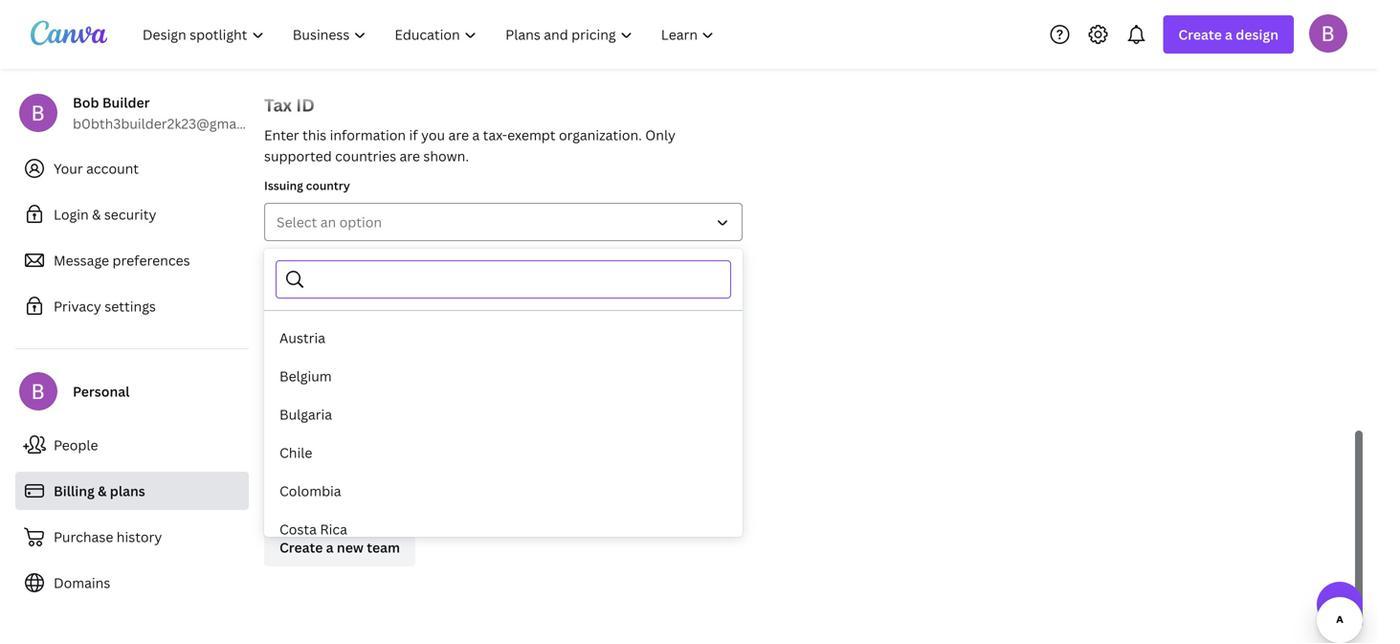 Task type: describe. For each thing, give the bounding box(es) containing it.
bob
[[73, 93, 99, 112]]

costa rica option
[[264, 510, 743, 549]]

appear
[[304, 407, 337, 420]]

people
[[54, 436, 98, 454]]

select an option
[[277, 213, 382, 231]]

id for tax id enter this information if you are a tax-exempt organization. only supported countries are shown.
[[296, 93, 315, 117]]

tax-
[[483, 126, 508, 144]]

an
[[320, 213, 336, 231]]

your account
[[54, 159, 139, 178]]

select
[[277, 213, 317, 231]]

builder
[[102, 93, 150, 112]]

colombia button
[[264, 472, 743, 510]]

colombia option
[[264, 472, 743, 510]]

chile button
[[264, 434, 743, 472]]

a for create a design
[[1226, 25, 1233, 44]]

tax for tax id
[[264, 341, 283, 357]]

login & security
[[54, 205, 156, 224]]

austria option
[[264, 319, 743, 357]]

list box containing austria
[[264, 319, 743, 643]]

country
[[306, 178, 350, 193]]

& for billing
[[98, 482, 107, 500]]

& for login
[[92, 205, 101, 224]]

your account link
[[15, 149, 249, 188]]

Enter your tax ID text field
[[277, 369, 731, 405]]

tax id
[[264, 341, 298, 357]]

account
[[86, 159, 139, 178]]

under
[[391, 317, 419, 330]]

plans
[[110, 482, 145, 500]]

belgium button
[[264, 357, 743, 395]]

message preferences link
[[15, 241, 249, 280]]

?
[[1335, 591, 1346, 619]]

history
[[117, 528, 162, 546]]

belgium option
[[264, 357, 743, 395]]

this for this will appear on your invoice.
[[264, 407, 283, 420]]

you
[[421, 126, 445, 144]]

bob builder b0bth3builder2k23@gmail.com
[[73, 93, 276, 133]]

tax
[[445, 317, 459, 330]]

a inside tax id enter this information if you are a tax-exempt organization. only supported countries are shown.
[[472, 126, 480, 144]]

if
[[409, 126, 418, 144]]

Select an option button
[[264, 203, 743, 241]]

settings
[[105, 297, 156, 316]]

Enter your legal company name text field
[[277, 279, 731, 315]]

new
[[337, 539, 364, 557]]

preferences
[[113, 251, 190, 270]]

personal
[[73, 383, 130, 401]]

costa rica
[[280, 520, 348, 539]]

shown.
[[424, 147, 469, 165]]

this
[[303, 126, 327, 144]]

message
[[54, 251, 109, 270]]

company
[[297, 252, 348, 268]]

privacy settings
[[54, 297, 156, 316]]

privacy
[[54, 297, 101, 316]]

will
[[286, 407, 302, 420]]

billing & plans
[[54, 482, 145, 500]]

issuing country
[[264, 178, 350, 193]]

austria
[[280, 329, 326, 347]]

belgium
[[280, 367, 332, 385]]

chile
[[280, 444, 313, 462]]

create for create a design
[[1179, 25, 1222, 44]]

create a new team
[[280, 539, 400, 557]]

legal company name
[[264, 252, 382, 268]]

issuing
[[264, 178, 303, 193]]

a for create a new team
[[326, 539, 334, 557]]

bulgaria button
[[264, 395, 743, 434]]



Task type: locate. For each thing, give the bounding box(es) containing it.
registered
[[341, 317, 389, 330]]

tax
[[264, 93, 292, 117], [264, 341, 283, 357]]

bulgaria
[[280, 406, 332, 424]]

0 vertical spatial this
[[264, 317, 283, 330]]

0 vertical spatial your
[[421, 317, 442, 330]]

b0bth3builder2k23@gmail.com
[[73, 114, 276, 133]]

team
[[264, 482, 309, 506]]

tax id enter this information if you are a tax-exempt organization. only supported countries are shown.
[[264, 93, 676, 165]]

bulgaria option
[[264, 395, 743, 434]]

tax up enter
[[264, 93, 292, 117]]

None search field
[[314, 261, 719, 298]]

this is the name registered under your tax id.
[[264, 317, 474, 330]]

team
[[367, 539, 400, 557]]

billing
[[54, 482, 95, 500]]

1 vertical spatial tax
[[264, 341, 283, 357]]

create a design
[[1179, 25, 1279, 44]]

domains
[[54, 574, 110, 592]]

0 vertical spatial are
[[449, 126, 469, 144]]

0 vertical spatial a
[[1226, 25, 1233, 44]]

are
[[449, 126, 469, 144], [400, 147, 420, 165]]

0 horizontal spatial a
[[326, 539, 334, 557]]

purchase
[[54, 528, 113, 546]]

privacy settings link
[[15, 287, 249, 326]]

austria button
[[264, 319, 743, 357]]

are down if on the left top of page
[[400, 147, 420, 165]]

2 horizontal spatial a
[[1226, 25, 1233, 44]]

your
[[54, 159, 83, 178]]

people link
[[15, 426, 249, 464]]

legal
[[264, 252, 294, 268]]

purchase history
[[54, 528, 162, 546]]

0 horizontal spatial name
[[313, 317, 339, 330]]

create a design button
[[1164, 15, 1295, 54]]

0 horizontal spatial are
[[400, 147, 420, 165]]

id.
[[461, 317, 474, 330]]

login & security link
[[15, 195, 249, 234]]

countries
[[335, 147, 396, 165]]

billing & plans link
[[15, 472, 249, 510]]

a inside create a new team button
[[326, 539, 334, 557]]

design
[[1236, 25, 1279, 44]]

0 vertical spatial tax
[[264, 93, 292, 117]]

colombia
[[280, 482, 341, 500]]

costa
[[280, 520, 317, 539]]

on
[[339, 407, 351, 420]]

1 vertical spatial id
[[285, 341, 298, 357]]

1 vertical spatial are
[[400, 147, 420, 165]]

a left new on the bottom left of the page
[[326, 539, 334, 557]]

login
[[54, 205, 89, 224]]

a left tax-
[[472, 126, 480, 144]]

id inside tax id enter this information if you are a tax-exempt organization. only supported countries are shown.
[[296, 93, 315, 117]]

this
[[264, 317, 283, 330], [264, 407, 283, 420]]

1 horizontal spatial your
[[421, 317, 442, 330]]

name right the at the left of the page
[[313, 317, 339, 330]]

1 vertical spatial &
[[98, 482, 107, 500]]

create
[[1179, 25, 1222, 44], [280, 539, 323, 557]]

id down is
[[285, 341, 298, 357]]

purchase history link
[[15, 518, 249, 556]]

0 vertical spatial id
[[296, 93, 315, 117]]

supported
[[264, 147, 332, 165]]

name down the option
[[351, 252, 382, 268]]

1 vertical spatial a
[[472, 126, 480, 144]]

0 horizontal spatial your
[[353, 407, 375, 420]]

your
[[421, 317, 442, 330], [353, 407, 375, 420]]

tax for tax id enter this information if you are a tax-exempt organization. only supported countries are shown.
[[264, 93, 292, 117]]

a
[[1226, 25, 1233, 44], [472, 126, 480, 144], [326, 539, 334, 557]]

1 vertical spatial your
[[353, 407, 375, 420]]

is
[[286, 317, 293, 330]]

tax up belgium
[[264, 341, 283, 357]]

1 horizontal spatial create
[[1179, 25, 1222, 44]]

top level navigation element
[[130, 15, 731, 54]]

1 horizontal spatial are
[[449, 126, 469, 144]]

2 vertical spatial a
[[326, 539, 334, 557]]

this for this is the name registered under your tax id.
[[264, 317, 283, 330]]

1 vertical spatial create
[[280, 539, 323, 557]]

1 vertical spatial this
[[264, 407, 283, 420]]

bob builder image
[[1310, 14, 1348, 52]]

name
[[351, 252, 382, 268], [313, 317, 339, 330]]

? button
[[1318, 582, 1363, 628]]

1 horizontal spatial a
[[472, 126, 480, 144]]

rica
[[320, 520, 348, 539]]

tax inside tax id enter this information if you are a tax-exempt organization. only supported countries are shown.
[[264, 93, 292, 117]]

chile option
[[264, 434, 743, 472]]

create inside create a design dropdown button
[[1179, 25, 1222, 44]]

only
[[646, 126, 676, 144]]

a left design on the right top of the page
[[1226, 25, 1233, 44]]

create for create a new team
[[280, 539, 323, 557]]

the
[[295, 317, 311, 330]]

this will appear on your invoice.
[[264, 407, 413, 420]]

&
[[92, 205, 101, 224], [98, 482, 107, 500]]

organization.
[[559, 126, 642, 144]]

enter
[[264, 126, 299, 144]]

1 vertical spatial name
[[313, 317, 339, 330]]

& left plans
[[98, 482, 107, 500]]

are up shown.
[[449, 126, 469, 144]]

exempt
[[508, 126, 556, 144]]

information
[[330, 126, 406, 144]]

2 tax from the top
[[264, 341, 283, 357]]

0 vertical spatial &
[[92, 205, 101, 224]]

2 this from the top
[[264, 407, 283, 420]]

message preferences
[[54, 251, 190, 270]]

1 horizontal spatial name
[[351, 252, 382, 268]]

id
[[296, 93, 315, 117], [285, 341, 298, 357]]

list box
[[264, 319, 743, 643]]

id for tax id
[[285, 341, 298, 357]]

domains link
[[15, 564, 249, 602]]

0 horizontal spatial create
[[280, 539, 323, 557]]

costa rica button
[[264, 510, 743, 549]]

invoice.
[[377, 407, 413, 420]]

this left will
[[264, 407, 283, 420]]

a inside create a design dropdown button
[[1226, 25, 1233, 44]]

your right on
[[353, 407, 375, 420]]

your left tax
[[421, 317, 442, 330]]

0 vertical spatial name
[[351, 252, 382, 268]]

this left is
[[264, 317, 283, 330]]

1 this from the top
[[264, 317, 283, 330]]

option
[[340, 213, 382, 231]]

create inside create a new team button
[[280, 539, 323, 557]]

security
[[104, 205, 156, 224]]

id up this
[[296, 93, 315, 117]]

1 tax from the top
[[264, 93, 292, 117]]

0 vertical spatial create
[[1179, 25, 1222, 44]]

& right login
[[92, 205, 101, 224]]

create a new team button
[[264, 529, 416, 567]]



Task type: vqa. For each thing, say whether or not it's contained in the screenshot.
'Personal'
yes



